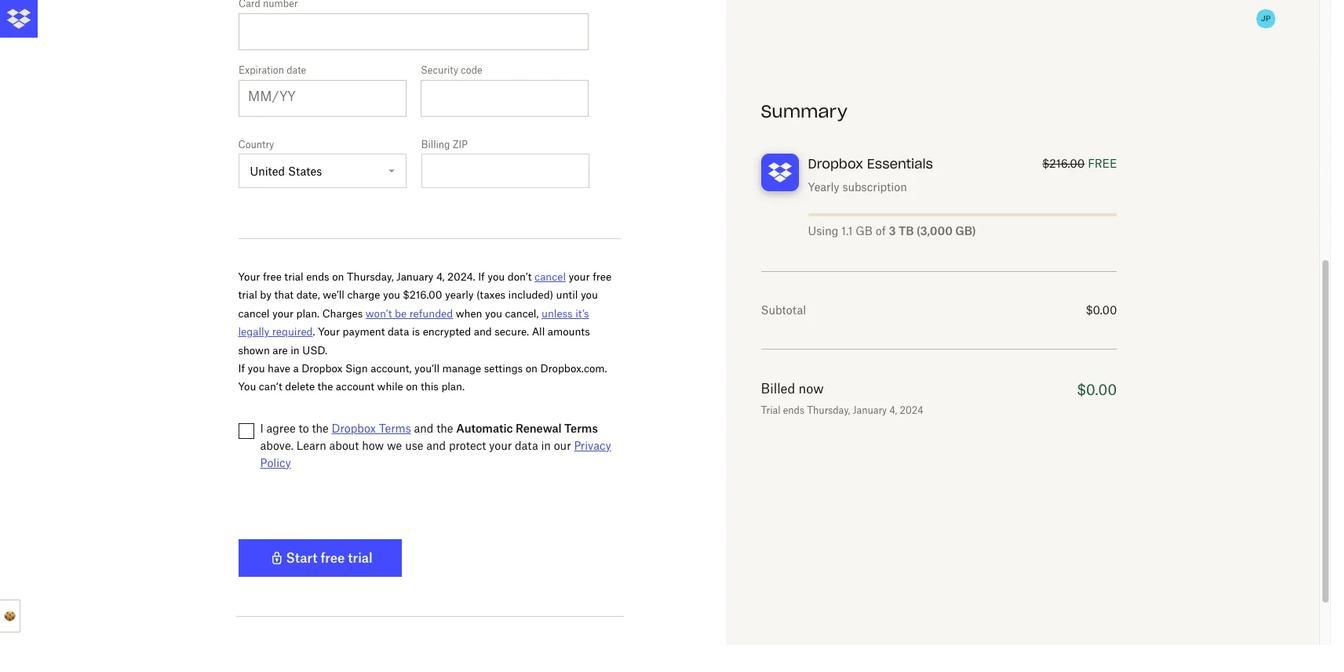 Task type: vqa. For each thing, say whether or not it's contained in the screenshot.
the "and" for encrypted
yes



Task type: describe. For each thing, give the bounding box(es) containing it.
2 vertical spatial on
[[406, 381, 418, 393]]

if inside . your payment data is encrypted and secure. all amounts shown are in usd. if you have a dropbox sign account, you'll manage settings on dropbox.com. you can't delete the account while on this plan.
[[238, 363, 245, 375]]

trial
[[761, 405, 780, 417]]

shown
[[238, 344, 270, 357]]

privacy policy
[[260, 439, 611, 470]]

progress bar inside summary list
[[808, 213, 1117, 217]]

using
[[808, 224, 838, 238]]

that
[[274, 289, 294, 302]]

billing
[[421, 139, 450, 151]]

our
[[554, 439, 571, 453]]

gb)
[[955, 224, 976, 238]]

$216.00 inside summary list
[[1042, 157, 1085, 170]]

protect
[[449, 439, 486, 453]]

summary
[[761, 100, 848, 122]]

free for your
[[263, 271, 282, 283]]

Billing ZIP text field
[[421, 154, 590, 188]]

0 vertical spatial on
[[332, 271, 344, 283]]

1 vertical spatial on
[[526, 363, 538, 375]]

the right to
[[312, 422, 329, 435]]

i agree to the dropbox terms and the automatic renewal terms above. learn about how we use and protect your data in our
[[260, 422, 598, 453]]

in inside i agree to the dropbox terms and the automatic renewal terms above. learn about how we use and protect your data in our
[[541, 439, 551, 453]]

4, inside the billed now trial ends thursday, january 4, 2024
[[889, 405, 897, 417]]

amounts
[[548, 326, 590, 338]]

now
[[799, 381, 824, 397]]

1 vertical spatial $0.00
[[1077, 381, 1117, 399]]

plan. inside your free trial by that date, we'll charge you $216.00 yearly (taxes included) until you cancel your plan. charges
[[296, 307, 320, 320]]

charge
[[347, 289, 380, 302]]

2024
[[900, 405, 923, 417]]

billed
[[761, 381, 795, 397]]

are
[[273, 344, 288, 357]]

encrypted
[[423, 326, 471, 338]]

$216.00 inside your free trial by that date, we'll charge you $216.00 yearly (taxes included) until you cancel your plan. charges
[[403, 289, 442, 302]]

this
[[421, 381, 439, 393]]

subtotal
[[761, 304, 806, 317]]

secure.
[[495, 326, 529, 338]]

yearly
[[808, 181, 839, 194]]

free for your
[[593, 271, 611, 283]]

you'll
[[414, 363, 440, 375]]

$216.00 free
[[1042, 157, 1117, 170]]

about
[[329, 439, 359, 453]]

the inside . your payment data is encrypted and secure. all amounts shown are in usd. if you have a dropbox sign account, you'll manage settings on dropbox.com. you can't delete the account while on this plan.
[[317, 381, 333, 393]]

manage
[[442, 363, 481, 375]]

automatic
[[456, 422, 513, 435]]

you up it's
[[581, 289, 598, 302]]

0 horizontal spatial your
[[238, 271, 260, 283]]

of
[[876, 224, 886, 238]]

1 horizontal spatial cancel
[[535, 271, 566, 283]]

jp button
[[1253, 6, 1278, 31]]

charges
[[322, 307, 363, 320]]

. your payment data is encrypted and secure. all amounts shown are in usd. if you have a dropbox sign account, you'll manage settings on dropbox.com. you can't delete the account while on this plan.
[[238, 326, 607, 393]]

usd.
[[302, 344, 327, 357]]

it's
[[575, 307, 589, 320]]

use
[[405, 439, 423, 453]]

we'll
[[323, 289, 344, 302]]

can't
[[259, 381, 282, 393]]

3
[[889, 224, 896, 238]]

1 terms from the left
[[379, 422, 411, 435]]

dropbox.com.
[[540, 363, 607, 375]]

plan. inside . your payment data is encrypted and secure. all amounts shown are in usd. if you have a dropbox sign account, you'll manage settings on dropbox.com. you can't delete the account while on this plan.
[[441, 381, 465, 393]]

2024.
[[447, 271, 475, 283]]

data inside i agree to the dropbox terms and the automatic renewal terms above. learn about how we use and protect your data in our
[[515, 439, 538, 453]]

free
[[1088, 157, 1117, 170]]

until
[[556, 289, 578, 302]]

is
[[412, 326, 420, 338]]

tb
[[899, 224, 914, 238]]

start free trial button
[[238, 540, 402, 577]]

1.1
[[841, 224, 853, 238]]

ends for free
[[306, 271, 329, 283]]

cancel link
[[535, 271, 566, 283]]

delete
[[285, 381, 315, 393]]

when
[[456, 307, 482, 320]]

unless
[[542, 307, 573, 320]]

unless it's legally required
[[238, 307, 589, 338]]

ends for now
[[783, 405, 804, 417]]

you up (taxes
[[488, 271, 505, 283]]

using 1.1 gb of 3 tb (3,000 gb)
[[808, 224, 976, 238]]

won't
[[366, 307, 392, 320]]

billed now trial ends thursday, january 4, 2024
[[761, 381, 923, 417]]

country
[[238, 139, 274, 151]]

included)
[[508, 289, 553, 302]]

2 vertical spatial and
[[426, 439, 446, 453]]

start
[[286, 551, 317, 566]]

jp
[[1261, 13, 1271, 24]]

refunded
[[409, 307, 453, 320]]

you up be
[[383, 289, 400, 302]]

(3,000
[[916, 224, 953, 238]]

renewal
[[516, 422, 562, 435]]



Task type: locate. For each thing, give the bounding box(es) containing it.
free inside your free trial by that date, we'll charge you $216.00 yearly (taxes included) until you cancel your plan. charges
[[593, 271, 611, 283]]

0 vertical spatial $0.00
[[1086, 304, 1117, 317]]

ends
[[306, 271, 329, 283], [783, 405, 804, 417]]

on
[[332, 271, 344, 283], [526, 363, 538, 375], [406, 381, 418, 393]]

0 vertical spatial $216.00
[[1042, 157, 1085, 170]]

by
[[260, 289, 272, 302]]

cancel up until
[[535, 271, 566, 283]]

cancel up legally
[[238, 307, 270, 320]]

date,
[[296, 289, 320, 302]]

1 horizontal spatial in
[[541, 439, 551, 453]]

sign
[[345, 363, 368, 375]]

4, left 2024.
[[436, 271, 445, 283]]

dropbox inside summary list
[[808, 156, 863, 172]]

thursday,
[[347, 271, 394, 283], [807, 405, 850, 417]]

yearly subscription
[[808, 181, 907, 194]]

2 vertical spatial trial
[[348, 551, 373, 566]]

1 vertical spatial $216.00
[[403, 289, 442, 302]]

the right the delete
[[317, 381, 333, 393]]

in right "are"
[[291, 344, 300, 357]]

we
[[387, 439, 402, 453]]

1 vertical spatial and
[[414, 422, 434, 435]]

to
[[299, 422, 309, 435]]

terms up we at the bottom
[[379, 422, 411, 435]]

your inside i agree to the dropbox terms and the automatic renewal terms above. learn about how we use and protect your data in our
[[489, 439, 512, 453]]

january up won't be refunded link
[[396, 271, 433, 283]]

trial left by
[[238, 289, 257, 302]]

essentials
[[867, 156, 933, 172]]

1 vertical spatial thursday,
[[807, 405, 850, 417]]

your right . on the bottom of the page
[[318, 326, 340, 338]]

your up until
[[569, 271, 590, 283]]

data down renewal
[[515, 439, 538, 453]]

legally
[[238, 326, 269, 338]]

dropbox inside . your payment data is encrypted and secure. all amounts shown are in usd. if you have a dropbox sign account, you'll manage settings on dropbox.com. you can't delete the account while on this plan.
[[301, 363, 342, 375]]

settings
[[484, 363, 523, 375]]

1 horizontal spatial terms
[[564, 422, 598, 435]]

0 horizontal spatial free
[[263, 271, 282, 283]]

don't
[[508, 271, 532, 283]]

free right cancel link
[[593, 271, 611, 283]]

$216.00 up refunded
[[403, 289, 442, 302]]

dropbox down "usd."
[[301, 363, 342, 375]]

1 horizontal spatial january
[[853, 405, 887, 417]]

your
[[238, 271, 260, 283], [318, 326, 340, 338]]

thursday, up charge at the top of page
[[347, 271, 394, 283]]

1 vertical spatial your
[[272, 307, 294, 320]]

dropbox inside i agree to the dropbox terms and the automatic renewal terms above. learn about how we use and protect your data in our
[[332, 422, 376, 435]]

1 horizontal spatial thursday,
[[807, 405, 850, 417]]

1 vertical spatial data
[[515, 439, 538, 453]]

trial right the start
[[348, 551, 373, 566]]

0 vertical spatial trial
[[284, 271, 303, 283]]

0 vertical spatial thursday,
[[347, 271, 394, 283]]

1 horizontal spatial data
[[515, 439, 538, 453]]

1 horizontal spatial plan.
[[441, 381, 465, 393]]

you down the shown
[[248, 363, 265, 375]]

1 vertical spatial trial
[[238, 289, 257, 302]]

2 horizontal spatial trial
[[348, 551, 373, 566]]

0 horizontal spatial $216.00
[[403, 289, 442, 302]]

subscription
[[842, 181, 907, 194]]

how
[[362, 439, 384, 453]]

1 vertical spatial your
[[318, 326, 340, 338]]

and down when
[[474, 326, 492, 338]]

you
[[238, 381, 256, 393]]

1 horizontal spatial 4,
[[889, 405, 897, 417]]

ends up date,
[[306, 271, 329, 283]]

unless it's legally required link
[[238, 307, 589, 338]]

account
[[336, 381, 374, 393]]

0 horizontal spatial terms
[[379, 422, 411, 435]]

0 horizontal spatial cancel
[[238, 307, 270, 320]]

ends inside the billed now trial ends thursday, january 4, 2024
[[783, 405, 804, 417]]

0 vertical spatial plan.
[[296, 307, 320, 320]]

while
[[377, 381, 403, 393]]

2 horizontal spatial your
[[569, 271, 590, 283]]

1 horizontal spatial ends
[[783, 405, 804, 417]]

privacy
[[574, 439, 611, 453]]

dropbox essentials
[[808, 156, 933, 172]]

(taxes
[[476, 289, 505, 302]]

and inside . your payment data is encrypted and secure. all amounts shown are in usd. if you have a dropbox sign account, you'll manage settings on dropbox.com. you can't delete the account while on this plan.
[[474, 326, 492, 338]]

you down (taxes
[[485, 307, 502, 320]]

trial inside start free trial button
[[348, 551, 373, 566]]

cancel
[[535, 271, 566, 283], [238, 307, 270, 320]]

0 vertical spatial cancel
[[535, 271, 566, 283]]

thursday, down now
[[807, 405, 850, 417]]

ends right trial on the right bottom of the page
[[783, 405, 804, 417]]

the
[[317, 381, 333, 393], [312, 422, 329, 435], [437, 422, 453, 435]]

0 horizontal spatial trial
[[238, 289, 257, 302]]

free for start
[[321, 551, 345, 566]]

1 horizontal spatial on
[[406, 381, 418, 393]]

2 horizontal spatial on
[[526, 363, 538, 375]]

summary list
[[761, 100, 1117, 419]]

start free trial
[[286, 551, 373, 566]]

payment
[[343, 326, 385, 338]]

terms
[[379, 422, 411, 435], [564, 422, 598, 435]]

cancel inside your free trial by that date, we'll charge you $216.00 yearly (taxes included) until you cancel your plan. charges
[[238, 307, 270, 320]]

won't be refunded link
[[366, 307, 453, 320]]

1 vertical spatial 4,
[[889, 405, 897, 417]]

1 vertical spatial january
[[853, 405, 887, 417]]

free right the start
[[321, 551, 345, 566]]

dropbox up about
[[332, 422, 376, 435]]

zip
[[453, 139, 468, 151]]

0 horizontal spatial if
[[238, 363, 245, 375]]

1 vertical spatial cancel
[[238, 307, 270, 320]]

0 horizontal spatial january
[[396, 271, 433, 283]]

terms up the privacy
[[564, 422, 598, 435]]

0 vertical spatial your
[[238, 271, 260, 283]]

in inside . your payment data is encrypted and secure. all amounts shown are in usd. if you have a dropbox sign account, you'll manage settings on dropbox.com. you can't delete the account while on this plan.
[[291, 344, 300, 357]]

on up we'll
[[332, 271, 344, 283]]

0 vertical spatial dropbox
[[808, 156, 863, 172]]

data left is
[[388, 326, 409, 338]]

0 horizontal spatial ends
[[306, 271, 329, 283]]

4, left 2024
[[889, 405, 897, 417]]

dropbox
[[808, 156, 863, 172], [301, 363, 342, 375], [332, 422, 376, 435]]

and for encrypted
[[474, 326, 492, 338]]

and
[[474, 326, 492, 338], [414, 422, 434, 435], [426, 439, 446, 453]]

free
[[263, 271, 282, 283], [593, 271, 611, 283], [321, 551, 345, 566]]

your down that on the top of page
[[272, 307, 294, 320]]

free inside button
[[321, 551, 345, 566]]

$216.00
[[1042, 157, 1085, 170], [403, 289, 442, 302]]

learn
[[296, 439, 326, 453]]

0 horizontal spatial 4,
[[436, 271, 445, 283]]

required
[[272, 326, 313, 338]]

trial for your free trial ends on thursday, january 4, 2024. if you don't cancel
[[284, 271, 303, 283]]

plan.
[[296, 307, 320, 320], [441, 381, 465, 393]]

1 horizontal spatial trial
[[284, 271, 303, 283]]

1 horizontal spatial your
[[318, 326, 340, 338]]

plan. down date,
[[296, 307, 320, 320]]

the up privacy policy
[[437, 422, 453, 435]]

0 horizontal spatial thursday,
[[347, 271, 394, 283]]

4,
[[436, 271, 445, 283], [889, 405, 897, 417]]

policy
[[260, 457, 291, 470]]

if
[[478, 271, 485, 283], [238, 363, 245, 375]]

2 vertical spatial dropbox
[[332, 422, 376, 435]]

trial up that on the top of page
[[284, 271, 303, 283]]

billing zip
[[421, 139, 468, 151]]

trial inside your free trial by that date, we'll charge you $216.00 yearly (taxes included) until you cancel your plan. charges
[[238, 289, 257, 302]]

0 vertical spatial in
[[291, 344, 300, 357]]

in
[[291, 344, 300, 357], [541, 439, 551, 453]]

1 vertical spatial ends
[[783, 405, 804, 417]]

january left 2024
[[853, 405, 887, 417]]

1 vertical spatial dropbox
[[301, 363, 342, 375]]

thursday, inside the billed now trial ends thursday, january 4, 2024
[[807, 405, 850, 417]]

your down automatic
[[489, 439, 512, 453]]

in left the 'our'
[[541, 439, 551, 453]]

above.
[[260, 439, 294, 453]]

free up by
[[263, 271, 282, 283]]

you inside . your payment data is encrypted and secure. all amounts shown are in usd. if you have a dropbox sign account, you'll manage settings on dropbox.com. you can't delete the account while on this plan.
[[248, 363, 265, 375]]

0 horizontal spatial on
[[332, 271, 344, 283]]

a
[[293, 363, 299, 375]]

1 vertical spatial if
[[238, 363, 245, 375]]

1 horizontal spatial free
[[321, 551, 345, 566]]

i
[[260, 422, 263, 435]]

1 horizontal spatial if
[[478, 271, 485, 283]]

cancel,
[[505, 307, 539, 320]]

0 horizontal spatial plan.
[[296, 307, 320, 320]]

1 horizontal spatial $216.00
[[1042, 157, 1085, 170]]

2 horizontal spatial free
[[593, 271, 611, 283]]

0 horizontal spatial your
[[272, 307, 294, 320]]

your
[[569, 271, 590, 283], [272, 307, 294, 320], [489, 439, 512, 453]]

won't be refunded when you cancel,
[[366, 307, 542, 320]]

trial for start free trial
[[348, 551, 373, 566]]

your inside . your payment data is encrypted and secure. all amounts shown are in usd. if you have a dropbox sign account, you'll manage settings on dropbox.com. you can't delete the account while on this plan.
[[318, 326, 340, 338]]

gb
[[856, 224, 873, 238]]

1 vertical spatial plan.
[[441, 381, 465, 393]]

your free trial by that date, we'll charge you $216.00 yearly (taxes included) until you cancel your plan. charges
[[238, 271, 611, 320]]

0 vertical spatial if
[[478, 271, 485, 283]]

0 horizontal spatial in
[[291, 344, 300, 357]]

0 vertical spatial ends
[[306, 271, 329, 283]]

0 vertical spatial data
[[388, 326, 409, 338]]

2 terms from the left
[[564, 422, 598, 435]]

if right 2024.
[[478, 271, 485, 283]]

2 vertical spatial your
[[489, 439, 512, 453]]

you
[[488, 271, 505, 283], [383, 289, 400, 302], [581, 289, 598, 302], [485, 307, 502, 320], [248, 363, 265, 375]]

plan. down the manage
[[441, 381, 465, 393]]

if up you
[[238, 363, 245, 375]]

january
[[396, 271, 433, 283], [853, 405, 887, 417]]

account,
[[371, 363, 412, 375]]

on right settings
[[526, 363, 538, 375]]

progress bar
[[808, 213, 1117, 217]]

0 vertical spatial 4,
[[436, 271, 445, 283]]

data inside . your payment data is encrypted and secure. all amounts shown are in usd. if you have a dropbox sign account, you'll manage settings on dropbox.com. you can't delete the account while on this plan.
[[388, 326, 409, 338]]

.
[[313, 326, 315, 338]]

yearly
[[445, 289, 474, 302]]

0 vertical spatial and
[[474, 326, 492, 338]]

january inside the billed now trial ends thursday, january 4, 2024
[[853, 405, 887, 417]]

dropbox up yearly
[[808, 156, 863, 172]]

be
[[395, 307, 407, 320]]

0 vertical spatial january
[[396, 271, 433, 283]]

privacy policy link
[[260, 439, 611, 470]]

and up the use
[[414, 422, 434, 435]]

and for terms
[[414, 422, 434, 435]]

trial for your free trial by that date, we'll charge you $216.00 yearly (taxes included) until you cancel your plan. charges
[[238, 289, 257, 302]]

and right the use
[[426, 439, 446, 453]]

on left this
[[406, 381, 418, 393]]

$216.00 left free
[[1042, 157, 1085, 170]]

your free trial ends on thursday, january 4, 2024. if you don't cancel
[[238, 271, 566, 283]]

your up by
[[238, 271, 260, 283]]

have
[[268, 363, 290, 375]]

0 vertical spatial your
[[569, 271, 590, 283]]

0 horizontal spatial data
[[388, 326, 409, 338]]

1 horizontal spatial your
[[489, 439, 512, 453]]

1 vertical spatial in
[[541, 439, 551, 453]]

all
[[532, 326, 545, 338]]



